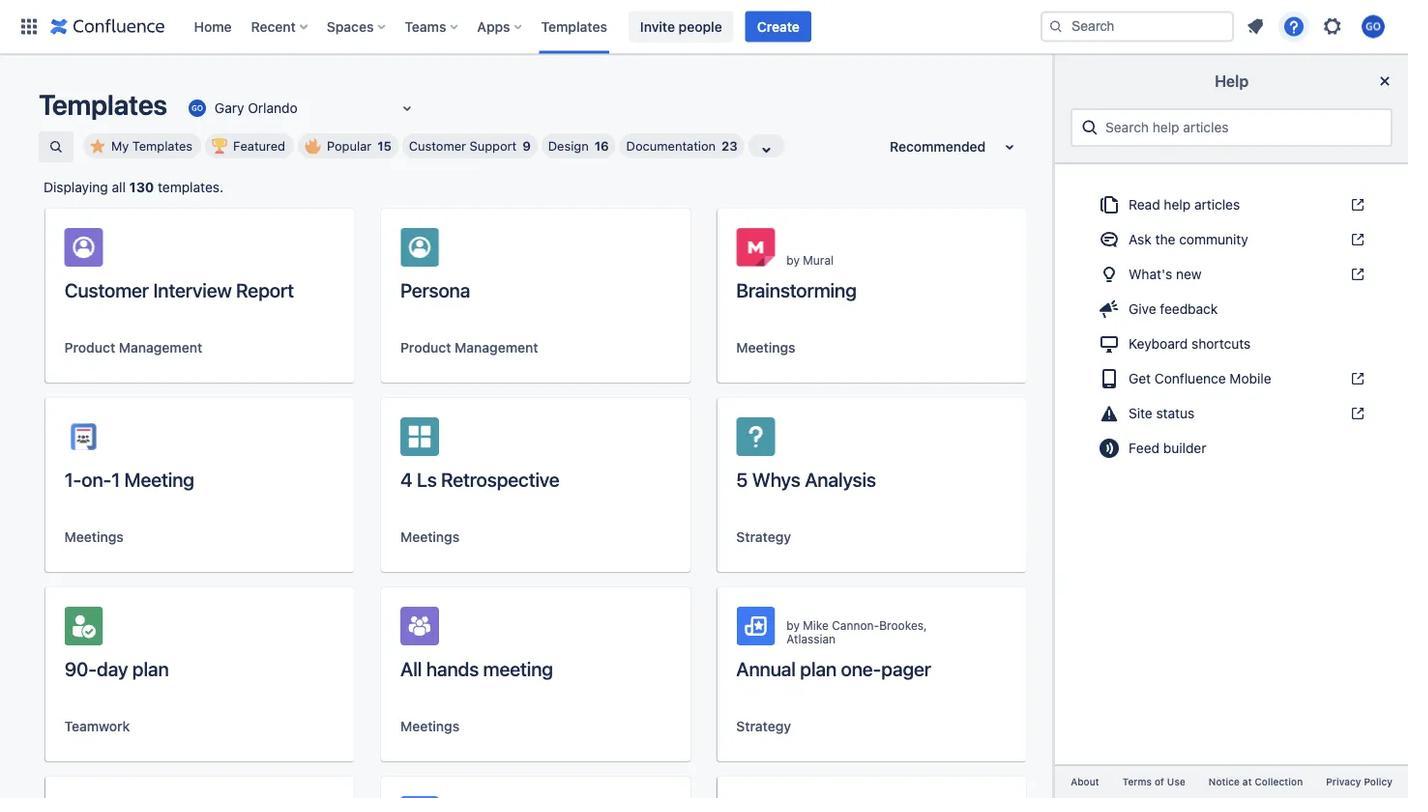 Task type: vqa. For each thing, say whether or not it's contained in the screenshot.


Task type: describe. For each thing, give the bounding box(es) containing it.
management for customer interview report
[[119, 340, 202, 356]]

search image
[[1048, 19, 1064, 34]]

at
[[1243, 777, 1252, 788]]

about
[[1071, 777, 1099, 788]]

recent
[[251, 18, 296, 34]]

settings icon image
[[1321, 15, 1344, 38]]

privacy policy
[[1326, 777, 1393, 788]]

policy
[[1364, 777, 1393, 788]]

recommended
[[890, 139, 986, 155]]

one-
[[841, 658, 881, 680]]

by mural
[[787, 253, 834, 267]]

global element
[[12, 0, 1037, 54]]

by for annual plan one-pager
[[787, 619, 800, 633]]

teams
[[405, 18, 446, 34]]

site
[[1129, 406, 1153, 422]]

strategy for annual
[[736, 719, 791, 735]]

1
[[111, 468, 120, 491]]

product management button for customer interview report
[[64, 339, 202, 358]]

shortcuts
[[1192, 336, 1251, 352]]

lightbulb icon image
[[1098, 263, 1121, 286]]

whys
[[752, 468, 800, 491]]

meetings for 1-on-1 meeting
[[64, 530, 124, 546]]

design 16
[[548, 139, 609, 153]]

site status link
[[1086, 398, 1377, 429]]

appswitcher icon image
[[17, 15, 41, 38]]

templates link
[[535, 11, 613, 42]]

meetings for all hands meeting
[[400, 719, 460, 735]]

terms of use link
[[1111, 775, 1197, 791]]

5
[[736, 468, 748, 491]]

templates inside global element
[[541, 18, 607, 34]]

give feedback button
[[1086, 294, 1377, 325]]

teams button
[[399, 11, 466, 42]]

use
[[1167, 777, 1186, 788]]

status
[[1156, 406, 1195, 422]]

ask the community link
[[1086, 224, 1377, 255]]

create link
[[745, 11, 811, 42]]

5 whys analysis
[[736, 468, 876, 491]]

notice
[[1209, 777, 1240, 788]]

meetings button for 4 ls retrospective
[[400, 528, 460, 547]]

cannon-
[[832, 619, 879, 633]]

persona
[[400, 279, 470, 301]]

get confluence mobile
[[1129, 371, 1271, 387]]

ask
[[1129, 232, 1152, 248]]

annual plan one-pager
[[736, 658, 931, 680]]

report
[[236, 279, 294, 301]]

mobile
[[1230, 371, 1271, 387]]

gary
[[215, 100, 244, 116]]

1 plan from the left
[[132, 658, 169, 680]]

all hands meeting
[[400, 658, 553, 680]]

what's new
[[1129, 266, 1202, 282]]

my templates button
[[83, 133, 201, 159]]

notice at collection
[[1209, 777, 1303, 788]]

4
[[400, 468, 412, 491]]

90-
[[64, 658, 97, 680]]

builder
[[1163, 441, 1207, 456]]

share link image
[[277, 619, 300, 642]]

invite people
[[640, 18, 722, 34]]

all
[[400, 658, 422, 680]]

product management for persona
[[400, 340, 538, 356]]

recommended button
[[878, 132, 1033, 162]]

1-
[[64, 468, 82, 491]]

130
[[129, 179, 154, 195]]

featured
[[233, 139, 285, 153]]

read
[[1129, 197, 1160, 213]]

keyboard shortcuts button
[[1086, 329, 1377, 360]]

pager
[[881, 658, 931, 680]]

feedback
[[1160, 301, 1218, 317]]

2 plan from the left
[[800, 658, 837, 680]]

home
[[194, 18, 232, 34]]

your profile and preferences image
[[1362, 15, 1385, 38]]

Search field
[[1041, 11, 1234, 42]]

product management for customer interview report
[[64, 340, 202, 356]]

product for customer interview report
[[64, 340, 115, 356]]

meetings button for 1-on-1 meeting
[[64, 528, 124, 547]]

all
[[112, 179, 126, 195]]

customer interview report
[[64, 279, 294, 301]]

meeting
[[124, 468, 194, 491]]

customer for customer interview report
[[64, 279, 149, 301]]

collection
[[1255, 777, 1303, 788]]

management for persona
[[455, 340, 538, 356]]

product management button for persona
[[400, 339, 538, 358]]

1-on-1 meeting
[[64, 468, 194, 491]]

notification icon image
[[1244, 15, 1267, 38]]

Search help articles field
[[1100, 110, 1383, 145]]

new
[[1176, 266, 1202, 282]]

people
[[679, 18, 722, 34]]

templates.
[[158, 179, 223, 195]]

day
[[97, 658, 128, 680]]

meetings for 4 ls retrospective
[[400, 530, 460, 546]]

the
[[1155, 232, 1176, 248]]

templates inside button
[[132, 139, 193, 153]]

articles
[[1194, 197, 1240, 213]]

ask the community
[[1129, 232, 1248, 248]]

banner containing home
[[0, 0, 1408, 54]]

90-day plan
[[64, 658, 169, 680]]

give feedback
[[1129, 301, 1218, 317]]

strategy button for annual
[[736, 718, 791, 737]]

documents icon image
[[1098, 193, 1121, 217]]

shortcut icon image inside site status link
[[1346, 406, 1366, 422]]



Task type: locate. For each thing, give the bounding box(es) containing it.
2 strategy from the top
[[736, 719, 791, 735]]

strategy button down whys
[[736, 528, 791, 547]]

feed
[[1129, 441, 1160, 456]]

product management button down persona
[[400, 339, 538, 358]]

2 management from the left
[[455, 340, 538, 356]]

help
[[1164, 197, 1191, 213]]

strategy button down annual in the right bottom of the page
[[736, 718, 791, 737]]

1 horizontal spatial customer
[[409, 139, 466, 153]]

on-
[[82, 468, 111, 491]]

meetings button down ls
[[400, 528, 460, 547]]

gary orlando
[[215, 100, 298, 116]]

1 vertical spatial templates
[[39, 88, 167, 121]]

recent button
[[245, 11, 315, 42]]

by
[[787, 253, 800, 267], [787, 619, 800, 633]]

product management button
[[64, 339, 202, 358], [400, 339, 538, 358]]

0 horizontal spatial product management button
[[64, 339, 202, 358]]

product management down persona
[[400, 340, 538, 356]]

displaying all 130 templates.
[[44, 179, 223, 195]]

1 horizontal spatial product management button
[[400, 339, 538, 358]]

strategy down annual in the right bottom of the page
[[736, 719, 791, 735]]

invite people button
[[629, 11, 734, 42]]

feed builder button
[[1086, 433, 1377, 464]]

15
[[377, 139, 392, 153]]

spaces
[[327, 18, 374, 34]]

templates right my
[[132, 139, 193, 153]]

2 product management button from the left
[[400, 339, 538, 358]]

1 product management from the left
[[64, 340, 202, 356]]

2 by from the top
[[787, 619, 800, 633]]

shortcut icon image
[[1346, 197, 1366, 213], [1346, 232, 1366, 248], [1346, 267, 1366, 282], [1346, 371, 1366, 387], [1346, 406, 1366, 422]]

read help articles
[[1129, 197, 1240, 213]]

notice at collection link
[[1197, 775, 1315, 791]]

community
[[1179, 232, 1248, 248]]

customer down open 'icon'
[[409, 139, 466, 153]]

confluence image
[[50, 15, 165, 38], [50, 15, 165, 38]]

teamwork button
[[64, 718, 130, 737]]

1 vertical spatial by
[[787, 619, 800, 633]]

mobile icon image
[[1098, 368, 1121, 391]]

hands
[[426, 658, 479, 680]]

meetings down "brainstorming"
[[736, 340, 796, 356]]

1 shortcut icon image from the top
[[1346, 197, 1366, 213]]

customer
[[409, 139, 466, 153], [64, 279, 149, 301]]

warning icon image
[[1098, 402, 1121, 426]]

get
[[1129, 371, 1151, 387]]

open image
[[396, 97, 419, 120]]

0 vertical spatial by
[[787, 253, 800, 267]]

brainstorming
[[736, 279, 857, 301]]

3 shortcut icon image from the top
[[1346, 267, 1366, 282]]

0 horizontal spatial product
[[64, 340, 115, 356]]

comment icon image
[[1098, 228, 1121, 251]]

meetings
[[736, 340, 796, 356], [64, 530, 124, 546], [400, 530, 460, 546], [400, 719, 460, 735]]

apps button
[[471, 11, 530, 42]]

1 by from the top
[[787, 253, 800, 267]]

meetings button for brainstorming
[[736, 339, 796, 358]]

interview
[[153, 279, 232, 301]]

4 ls retrospective
[[400, 468, 559, 491]]

invite
[[640, 18, 675, 34]]

0 horizontal spatial management
[[119, 340, 202, 356]]

meetings down all
[[400, 719, 460, 735]]

shortcut icon image inside ask the community link
[[1346, 232, 1366, 248]]

strategy for 5
[[736, 530, 791, 546]]

templates right apps popup button
[[541, 18, 607, 34]]

23
[[722, 139, 738, 153]]

signal icon image
[[1098, 437, 1121, 460]]

feedback icon image
[[1098, 298, 1121, 321]]

strategy button for 5
[[736, 528, 791, 547]]

4 shortcut icon image from the top
[[1346, 371, 1366, 387]]

screen icon image
[[1098, 333, 1121, 356]]

0 horizontal spatial product management
[[64, 340, 202, 356]]

plan down atlassian on the bottom right of page
[[800, 658, 837, 680]]

2 strategy button from the top
[[736, 718, 791, 737]]

read help articles link
[[1086, 190, 1377, 220]]

customer left interview
[[64, 279, 149, 301]]

meetings button down all
[[400, 718, 460, 737]]

my
[[111, 139, 129, 153]]

of
[[1155, 777, 1164, 788]]

meetings for brainstorming
[[736, 340, 796, 356]]

create
[[757, 18, 800, 34]]

1 vertical spatial strategy button
[[736, 718, 791, 737]]

9
[[522, 139, 531, 153]]

give
[[1129, 301, 1156, 317]]

shortcut icon image for articles
[[1346, 197, 1366, 213]]

product for persona
[[400, 340, 451, 356]]

brookes,
[[879, 619, 927, 633]]

meetings down ls
[[400, 530, 460, 546]]

close image
[[1373, 70, 1397, 93]]

meeting
[[483, 658, 553, 680]]

feed builder
[[1129, 441, 1207, 456]]

0 vertical spatial templates
[[541, 18, 607, 34]]

templates up my
[[39, 88, 167, 121]]

product management button down customer interview report
[[64, 339, 202, 358]]

1 horizontal spatial product management
[[400, 340, 538, 356]]

shortcut icon image inside read help articles link
[[1346, 197, 1366, 213]]

None text field
[[186, 99, 189, 118]]

get confluence mobile link
[[1086, 364, 1377, 395]]

keyboard shortcuts
[[1129, 336, 1251, 352]]

by for brainstorming
[[787, 253, 800, 267]]

mural
[[803, 253, 834, 267]]

0 vertical spatial strategy button
[[736, 528, 791, 547]]

customer for customer support 9
[[409, 139, 466, 153]]

open search bar image
[[48, 139, 64, 155]]

16
[[595, 139, 609, 153]]

1 product from the left
[[64, 340, 115, 356]]

popular
[[327, 139, 372, 153]]

meetings button for all hands meeting
[[400, 718, 460, 737]]

shortcut icon image for community
[[1346, 232, 1366, 248]]

1 strategy from the top
[[736, 530, 791, 546]]

ls
[[417, 468, 437, 491]]

more categories image
[[755, 138, 778, 162]]

1 horizontal spatial plan
[[800, 658, 837, 680]]

0 vertical spatial customer
[[409, 139, 466, 153]]

analysis
[[805, 468, 876, 491]]

shortcut icon image for mobile
[[1346, 371, 1366, 387]]

mike
[[803, 619, 829, 633]]

plan
[[132, 658, 169, 680], [800, 658, 837, 680]]

shortcut icon image inside 'what's new' link
[[1346, 267, 1366, 282]]

my templates
[[111, 139, 193, 153]]

help icon image
[[1283, 15, 1306, 38]]

1 vertical spatial strategy
[[736, 719, 791, 735]]

2 shortcut icon image from the top
[[1346, 232, 1366, 248]]

plan right 'day'
[[132, 658, 169, 680]]

0 horizontal spatial customer
[[64, 279, 149, 301]]

confluence
[[1155, 371, 1226, 387]]

star 90-day plan image
[[308, 619, 331, 642]]

keyboard
[[1129, 336, 1188, 352]]

1 management from the left
[[119, 340, 202, 356]]

by left the mike
[[787, 619, 800, 633]]

displaying
[[44, 179, 108, 195]]

product management
[[64, 340, 202, 356], [400, 340, 538, 356]]

2 product from the left
[[400, 340, 451, 356]]

terms of use
[[1123, 777, 1186, 788]]

management down customer interview report
[[119, 340, 202, 356]]

customer support 9
[[409, 139, 531, 153]]

what's
[[1129, 266, 1172, 282]]

strategy button
[[736, 528, 791, 547], [736, 718, 791, 737]]

meetings button down on-
[[64, 528, 124, 547]]

meetings down on-
[[64, 530, 124, 546]]

by mike cannon-brookes, atlassian
[[787, 619, 927, 646]]

management down persona
[[455, 340, 538, 356]]

what's new link
[[1086, 259, 1377, 290]]

1 strategy button from the top
[[736, 528, 791, 547]]

terms
[[1123, 777, 1152, 788]]

0 horizontal spatial plan
[[132, 658, 169, 680]]

orlando
[[248, 100, 298, 116]]

privacy policy link
[[1315, 775, 1404, 791]]

0 vertical spatial strategy
[[736, 530, 791, 546]]

1 horizontal spatial product
[[400, 340, 451, 356]]

atlassian
[[787, 633, 836, 646]]

by left mural
[[787, 253, 800, 267]]

about button
[[1059, 775, 1111, 791]]

help
[[1215, 72, 1249, 90]]

teamwork
[[64, 719, 130, 735]]

1 vertical spatial customer
[[64, 279, 149, 301]]

annual
[[736, 658, 796, 680]]

by inside by mike cannon-brookes, atlassian
[[787, 619, 800, 633]]

support
[[470, 139, 517, 153]]

meetings button down "brainstorming"
[[736, 339, 796, 358]]

retrospective
[[441, 468, 559, 491]]

1 product management button from the left
[[64, 339, 202, 358]]

2 vertical spatial templates
[[132, 139, 193, 153]]

2 product management from the left
[[400, 340, 538, 356]]

1 horizontal spatial management
[[455, 340, 538, 356]]

product
[[64, 340, 115, 356], [400, 340, 451, 356]]

banner
[[0, 0, 1408, 54]]

site status
[[1129, 406, 1195, 422]]

shortcut icon image inside get confluence mobile link
[[1346, 371, 1366, 387]]

product management down customer interview report
[[64, 340, 202, 356]]

5 shortcut icon image from the top
[[1346, 406, 1366, 422]]

strategy down whys
[[736, 530, 791, 546]]



